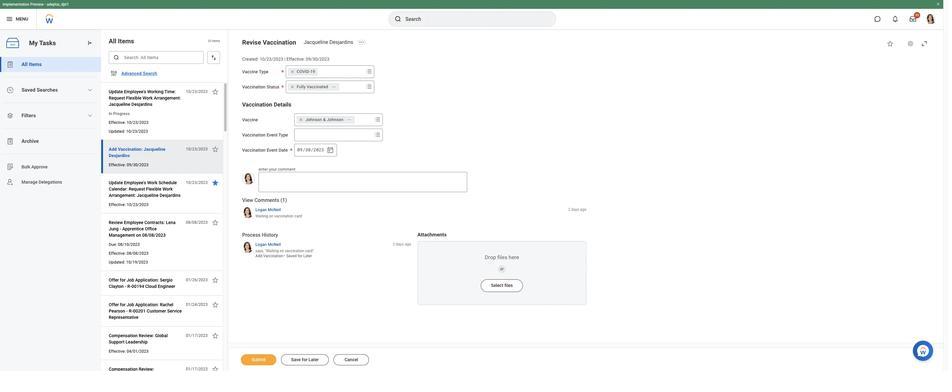 Task type: vqa. For each thing, say whether or not it's contained in the screenshot.


Task type: describe. For each thing, give the bounding box(es) containing it.
vaccination event type
[[242, 132, 288, 137]]

effective: down due:
[[109, 251, 126, 256]]

preview
[[30, 2, 44, 7]]

search image inside item list element
[[113, 54, 120, 61]]

select files
[[491, 283, 513, 288]]

engineer
[[158, 284, 175, 289]]

vaccination status
[[242, 84, 279, 89]]

logan mcneil button for comments
[[256, 207, 281, 213]]

vaccine type
[[242, 69, 269, 74]]

effective: down in progress on the left top
[[109, 120, 126, 125]]

ago for process history
[[405, 242, 411, 247]]

items inside item list element
[[118, 37, 134, 45]]

lena
[[166, 220, 176, 225]]

justify image
[[6, 15, 13, 23]]

for for save for later
[[302, 357, 308, 362]]

delegations
[[39, 179, 62, 185]]

menu banner
[[0, 0, 944, 29]]

later inside button
[[309, 357, 319, 362]]

offer for offer for job application: sergio clayton ‎- r-00194 cloud engineer
[[109, 278, 119, 283]]

0 vertical spatial search image
[[394, 15, 402, 23]]

office
[[145, 226, 157, 231]]

2 vertical spatial work
[[163, 187, 173, 192]]

offer for job application: rachel pearson ‎- r-00201 customer service representative
[[109, 302, 182, 320]]

due: 08/10/2023
[[109, 242, 140, 247]]

19
[[310, 69, 315, 74]]

00201
[[133, 309, 146, 314]]

save for later
[[291, 357, 319, 362]]

1 vertical spatial work
[[147, 180, 157, 185]]

update employee's working time: request flexible work arrangement: jacqueline desjardins
[[109, 89, 181, 107]]

x small image
[[289, 69, 296, 75]]

jacqueline up '19'
[[304, 39, 328, 45]]

due:
[[109, 242, 117, 247]]

later inside says, "waiting on vaccination card" add vaccination – saved for later
[[303, 254, 312, 258]]

09
[[297, 147, 303, 153]]

contracts:
[[144, 220, 165, 225]]

review
[[109, 220, 123, 225]]

sergio
[[160, 278, 173, 283]]

view
[[242, 197, 253, 203]]

enter your comment
[[259, 167, 295, 172]]

4 star image from the top
[[212, 366, 219, 371]]

search
[[143, 71, 157, 76]]

arrangement: inside update employee's work schedule calendar: request flexible work arrangement: jacqueline desjardins
[[109, 193, 136, 198]]

jacqueline desjardins element
[[304, 39, 357, 45]]

mcneil for history
[[268, 242, 281, 247]]

star image for compensation review: global support leadership
[[212, 332, 219, 340]]

‎- for pearson
[[126, 309, 128, 314]]

effective: 09/30/2023
[[109, 163, 149, 167]]

vaccination inside says, "waiting on vaccination card" add vaccination – saved for later
[[285, 249, 304, 253]]

menu
[[16, 16, 28, 21]]

prompts image for event
[[374, 131, 381, 138]]

01/26/2023
[[186, 278, 208, 282]]

rename image
[[6, 163, 14, 171]]

implementation preview -   adeptai_dpt1
[[3, 2, 69, 7]]

enter your comment text field
[[259, 172, 467, 192]]

in
[[109, 111, 112, 116]]

x small image for vaccine
[[298, 117, 304, 123]]

2 days ago for view comments (1)
[[568, 207, 587, 212]]

saved searches button
[[0, 83, 101, 98]]

update for update employee's working time: request flexible work arrangement: jacqueline desjardins
[[109, 89, 123, 94]]

08/10/2023
[[118, 242, 140, 247]]

manage delegations link
[[0, 175, 101, 190]]

vaccination event date
[[242, 148, 288, 153]]

r- for 00194
[[127, 284, 132, 289]]

request inside 'update employee's working time: request flexible work arrangement: jacqueline desjardins'
[[109, 96, 125, 101]]

filters
[[22, 113, 36, 119]]

desjardins inside update employee's work schedule calendar: request flexible work arrangement: jacqueline desjardins
[[160, 193, 181, 198]]

01/24/2023
[[186, 302, 208, 307]]

in progress
[[109, 111, 130, 116]]

fullscreen image
[[921, 40, 928, 47]]

covid-19, press delete to clear value. option
[[288, 68, 318, 75]]

cancel
[[345, 357, 358, 362]]

offer for job application: sergio clayton ‎- r-00194 cloud engineer
[[109, 278, 175, 289]]

jacqueline inside update employee's work schedule calendar: request flexible work arrangement: jacqueline desjardins
[[137, 193, 159, 198]]

view comments (1)
[[242, 197, 287, 203]]

close environment banner image
[[937, 2, 940, 6]]

2023
[[313, 147, 324, 153]]

all items inside item list element
[[109, 37, 134, 45]]

archive button
[[0, 134, 101, 149]]

process history
[[242, 232, 278, 238]]

0 vertical spatial on
[[269, 214, 273, 219]]

clayton
[[109, 284, 124, 289]]

job for 00194
[[127, 278, 134, 283]]

vaccination:
[[118, 147, 143, 152]]

jacqueline desjardins
[[304, 39, 353, 45]]

approve
[[31, 164, 48, 169]]

customer
[[147, 309, 166, 314]]

manage delegations
[[22, 179, 62, 185]]

ago for view comments (1)
[[580, 207, 587, 212]]

covid-
[[297, 69, 310, 74]]

logan mcneil for history
[[256, 242, 281, 247]]

days for process history
[[396, 242, 404, 247]]

employee's photo (logan mcneil) image
[[242, 172, 255, 185]]

select
[[491, 283, 504, 288]]

notifications large image
[[892, 16, 899, 22]]

clock check image
[[6, 86, 14, 94]]

user plus image
[[6, 178, 14, 186]]

process
[[242, 232, 261, 238]]

johnson & johnson, press delete to clear value. option
[[297, 116, 355, 124]]

bulk approve link
[[0, 159, 101, 175]]

fully vaccinated, press delete to clear value. option
[[288, 83, 339, 91]]

bulk approve
[[22, 164, 48, 169]]

add inside says, "waiting on vaccination card" add vaccination – saved for later
[[256, 254, 262, 258]]

updated: 10/19/2023
[[109, 260, 148, 265]]

enter
[[259, 167, 268, 172]]

sort image
[[211, 54, 217, 61]]

star image for update employee's working time: request flexible work arrangement: jacqueline desjardins
[[212, 88, 219, 96]]

2 johnson from the left
[[327, 117, 344, 122]]

jung
[[109, 226, 119, 231]]

action bar region
[[228, 348, 944, 371]]

updated: 10/23/2023
[[109, 129, 148, 134]]

history
[[262, 232, 278, 238]]

"waiting
[[265, 249, 279, 253]]

33 button
[[906, 12, 921, 26]]

advanced search
[[121, 71, 157, 76]]

star image for 01/26/2023
[[212, 276, 219, 284]]

attachments region
[[418, 232, 587, 305]]

configure image
[[110, 70, 118, 77]]

on inside review employee contracts: lena jung - apprentice office management on 08/08/2023
[[136, 233, 141, 238]]

employee's for request
[[124, 180, 146, 185]]

(1)
[[281, 197, 287, 203]]

vaccination details group
[[242, 101, 931, 157]]

logan for history
[[256, 242, 267, 247]]

Vaccination Event Type field
[[295, 129, 373, 141]]

comment
[[278, 167, 295, 172]]

saved inside says, "waiting on vaccination card" add vaccination – saved for later
[[287, 254, 297, 258]]

add vaccination: jacqueline desjardins button
[[109, 145, 182, 159]]

x small image for vaccination status
[[289, 84, 296, 90]]

all inside item list element
[[109, 37, 116, 45]]

effective: right | on the left of page
[[287, 57, 305, 62]]

chevron down image for filters
[[88, 113, 93, 118]]

inbox large image
[[910, 16, 916, 22]]

10/19/2023
[[126, 260, 148, 265]]

leadership
[[126, 340, 148, 345]]

2 vertical spatial 08/08/2023
[[127, 251, 149, 256]]

01/17/2023
[[186, 333, 208, 338]]

Search: All Items text field
[[109, 51, 204, 64]]

for for offer for job application: rachel pearson ‎- r-00201 customer service representative
[[120, 302, 126, 307]]

status
[[267, 84, 279, 89]]

review employee contracts: lena jung - apprentice office management on 08/08/2023
[[109, 220, 176, 238]]

1 / from the left
[[303, 147, 305, 153]]

flexible inside 'update employee's working time: request flexible work arrangement: jacqueline desjardins'
[[126, 96, 141, 101]]

vaccination up | on the left of page
[[263, 39, 296, 46]]

type inside vaccination details group
[[279, 132, 288, 137]]

33 items
[[208, 39, 220, 43]]

2 days ago for process history
[[393, 242, 411, 247]]

items
[[212, 39, 220, 43]]

all items button
[[0, 57, 101, 72]]

33 for 33 items
[[208, 39, 211, 43]]

item list element
[[101, 29, 228, 371]]

0 vertical spatial type
[[259, 69, 269, 74]]

application: for cloud
[[135, 278, 159, 283]]

offer for job application: sergio clayton ‎- r-00194 cloud engineer button
[[109, 276, 182, 290]]



Task type: locate. For each thing, give the bounding box(es) containing it.
support
[[109, 340, 125, 345]]

or
[[500, 267, 504, 271]]

2 logan mcneil button from the top
[[256, 242, 281, 247]]

star image for update employee's work schedule calendar: request flexible work arrangement: jacqueline desjardins
[[212, 179, 219, 187]]

request right calendar:
[[129, 187, 145, 192]]

job up 00194
[[127, 278, 134, 283]]

job for 00201
[[127, 302, 134, 307]]

johnson right the &
[[327, 117, 344, 122]]

0 horizontal spatial x small image
[[289, 84, 296, 90]]

1 mcneil from the top
[[268, 207, 281, 212]]

0 vertical spatial add
[[109, 147, 117, 152]]

search image
[[394, 15, 402, 23], [113, 54, 120, 61]]

vaccination for vaccination status
[[242, 84, 266, 89]]

chevron down image inside saved searches dropdown button
[[88, 88, 93, 93]]

vaccination for vaccination event type
[[242, 132, 266, 137]]

0 horizontal spatial flexible
[[126, 96, 141, 101]]

‎- inside offer for job application: rachel pearson ‎- r-00201 customer service representative
[[126, 309, 128, 314]]

‎- up representative at the bottom left
[[126, 309, 128, 314]]

1 horizontal spatial -
[[120, 226, 121, 231]]

files
[[505, 283, 513, 288]]

jacqueline right vaccination:
[[144, 147, 165, 152]]

employee's inside update employee's work schedule calendar: request flexible work arrangement: jacqueline desjardins
[[124, 180, 146, 185]]

2 inside process history region
[[393, 242, 395, 247]]

1 vertical spatial job
[[127, 302, 134, 307]]

work down working
[[143, 96, 153, 101]]

johnson & johnson element
[[306, 117, 344, 123]]

johnson & johnson
[[306, 117, 344, 122]]

1 horizontal spatial request
[[129, 187, 145, 192]]

mcneil for comments
[[268, 207, 281, 212]]

0 horizontal spatial 33
[[208, 39, 211, 43]]

all right transformation import icon
[[109, 37, 116, 45]]

1 horizontal spatial on
[[269, 214, 273, 219]]

&
[[323, 117, 326, 122]]

related actions image for vaccine
[[347, 118, 351, 122]]

created:
[[242, 57, 259, 62]]

for inside offer for job application: sergio clayton ‎- r-00194 cloud engineer
[[120, 278, 126, 283]]

0 horizontal spatial days
[[396, 242, 404, 247]]

00194
[[132, 284, 144, 289]]

logan inside process history region
[[256, 242, 267, 247]]

covid-19 element
[[297, 69, 315, 75]]

employee's down advanced
[[124, 89, 146, 94]]

ago
[[580, 207, 587, 212], [405, 242, 411, 247]]

1 chevron down image from the top
[[88, 88, 93, 93]]

for up pearson
[[120, 302, 126, 307]]

star image for 01/24/2023
[[212, 301, 219, 309]]

0 vertical spatial saved
[[22, 87, 35, 93]]

related actions image right 'vaccinated'
[[332, 85, 336, 89]]

0 vertical spatial 09/30/2023
[[306, 57, 329, 62]]

1 vertical spatial mcneil
[[268, 242, 281, 247]]

1 vertical spatial event
[[267, 148, 278, 153]]

2 updated: from the top
[[109, 260, 125, 265]]

filters button
[[0, 108, 101, 123]]

updated: for update employee's working time: request flexible work arrangement: jacqueline desjardins
[[109, 129, 125, 134]]

job inside offer for job application: sergio clayton ‎- r-00194 cloud engineer
[[127, 278, 134, 283]]

representative
[[109, 315, 138, 320]]

compensation
[[109, 333, 138, 338]]

effective: down calendar:
[[109, 202, 126, 207]]

1 employee's from the top
[[124, 89, 146, 94]]

mcneil inside process history region
[[268, 242, 281, 247]]

job up 00201
[[127, 302, 134, 307]]

waiting
[[256, 214, 268, 219]]

update employee's work schedule calendar: request flexible work arrangement: jacqueline desjardins button
[[109, 179, 182, 199]]

-
[[45, 2, 46, 7], [120, 226, 121, 231]]

logan mcneil button up waiting
[[256, 207, 281, 213]]

09 / 30 / 2023
[[297, 147, 324, 153]]

0 vertical spatial event
[[267, 132, 278, 137]]

for right –
[[298, 254, 302, 258]]

0 horizontal spatial saved
[[22, 87, 35, 93]]

0 horizontal spatial 09/30/2023
[[127, 163, 149, 167]]

cancel button
[[334, 354, 369, 366]]

vaccination for vaccination details
[[242, 101, 272, 108]]

updated: down in progress on the left top
[[109, 129, 125, 134]]

details
[[274, 101, 292, 108]]

on inside says, "waiting on vaccination card" add vaccination – saved for later
[[280, 249, 284, 253]]

application: for customer
[[135, 302, 159, 307]]

all items
[[109, 37, 134, 45], [22, 61, 42, 67]]

johnson left the &
[[306, 117, 322, 122]]

0 horizontal spatial related actions image
[[332, 85, 336, 89]]

1 horizontal spatial all items
[[109, 37, 134, 45]]

logan mcneil up "waiting
[[256, 242, 281, 247]]

- up management
[[120, 226, 121, 231]]

1 vertical spatial ‎-
[[126, 309, 128, 314]]

process history region
[[242, 232, 411, 261]]

0 horizontal spatial request
[[109, 96, 125, 101]]

2 / from the left
[[311, 147, 313, 153]]

1 logan from the top
[[256, 207, 267, 212]]

2 for view comments (1)
[[568, 207, 570, 212]]

chevron down image for saved searches
[[88, 88, 93, 93]]

star image for due: 08/10/2023
[[212, 219, 219, 226]]

x small image inside fully vaccinated, press delete to clear value. option
[[289, 84, 296, 90]]

1 vertical spatial vaccine
[[242, 117, 258, 122]]

on down apprentice
[[136, 233, 141, 238]]

jacqueline up in progress on the left top
[[109, 102, 130, 107]]

logan mcneil button for history
[[256, 242, 281, 247]]

tasks
[[39, 39, 56, 47]]

1 vertical spatial request
[[129, 187, 145, 192]]

0 vertical spatial logan mcneil
[[256, 207, 281, 212]]

update for update employee's work schedule calendar: request flexible work arrangement: jacqueline desjardins
[[109, 180, 123, 185]]

vaccination down vaccine type at the left
[[242, 84, 266, 89]]

vaccination down "waiting
[[263, 254, 283, 258]]

transformation import image
[[87, 40, 93, 46]]

jacqueline down schedule
[[137, 193, 159, 198]]

1 horizontal spatial x small image
[[298, 117, 304, 123]]

offer inside offer for job application: sergio clayton ‎- r-00194 cloud engineer
[[109, 278, 119, 283]]

–
[[283, 254, 286, 258]]

my tasks element
[[0, 29, 101, 371]]

for right save
[[302, 357, 308, 362]]

2 offer from the top
[[109, 302, 119, 307]]

2 for process history
[[393, 242, 395, 247]]

logan mcneil button up "waiting
[[256, 242, 281, 247]]

days
[[571, 207, 579, 212], [396, 242, 404, 247]]

work left schedule
[[147, 180, 157, 185]]

33 left items
[[208, 39, 211, 43]]

card
[[295, 214, 302, 219]]

event for date
[[267, 148, 278, 153]]

1 horizontal spatial saved
[[287, 254, 297, 258]]

working
[[147, 89, 164, 94]]

logan for comments
[[256, 207, 267, 212]]

1 horizontal spatial items
[[118, 37, 134, 45]]

offer for offer for job application: rachel pearson ‎- r-00201 customer service representative
[[109, 302, 119, 307]]

0 vertical spatial clipboard image
[[6, 61, 14, 68]]

1 vertical spatial arrangement:
[[109, 193, 136, 198]]

08/08/2023 right lena
[[186, 220, 208, 225]]

days inside process history region
[[396, 242, 404, 247]]

08/08/2023 up 10/19/2023
[[127, 251, 149, 256]]

2 days ago
[[568, 207, 587, 212], [393, 242, 411, 247]]

1 horizontal spatial days
[[571, 207, 579, 212]]

my tasks
[[29, 39, 56, 47]]

2 clipboard image from the top
[[6, 138, 14, 145]]

effective: down support
[[109, 349, 126, 354]]

flexible up progress
[[126, 96, 141, 101]]

add left vaccination:
[[109, 147, 117, 152]]

on right waiting
[[269, 214, 273, 219]]

33 inside 33 button
[[916, 13, 919, 17]]

request
[[109, 96, 125, 101], [129, 187, 145, 192]]

0 vertical spatial all
[[109, 37, 116, 45]]

application: inside offer for job application: rachel pearson ‎- r-00201 customer service representative
[[135, 302, 159, 307]]

logan mcneil button
[[256, 207, 281, 213], [256, 242, 281, 247]]

1 vaccine from the top
[[242, 69, 258, 74]]

list
[[0, 57, 101, 190]]

update up calendar:
[[109, 180, 123, 185]]

update inside update employee's work schedule calendar: request flexible work arrangement: jacqueline desjardins
[[109, 180, 123, 185]]

logan mcneil for comments
[[256, 207, 281, 212]]

fully
[[297, 84, 306, 89]]

1 offer from the top
[[109, 278, 119, 283]]

0 horizontal spatial /
[[303, 147, 305, 153]]

vaccination
[[263, 39, 296, 46], [242, 84, 266, 89], [242, 101, 272, 108], [242, 132, 266, 137], [242, 148, 266, 153], [263, 254, 283, 258]]

related actions image up vaccination event type field
[[347, 118, 351, 122]]

update down configure icon
[[109, 89, 123, 94]]

prompts image
[[365, 68, 373, 75], [365, 83, 373, 90], [374, 116, 381, 123], [374, 131, 381, 138]]

saved inside saved searches dropdown button
[[22, 87, 35, 93]]

2 chevron down image from the top
[[88, 113, 93, 118]]

vaccination inside says, "waiting on vaccination card" add vaccination – saved for later
[[263, 254, 283, 258]]

comments
[[255, 197, 279, 203]]

1 horizontal spatial arrangement:
[[154, 96, 181, 101]]

list containing all items
[[0, 57, 101, 190]]

logan mcneil up waiting
[[256, 207, 281, 212]]

event for type
[[267, 132, 278, 137]]

updated: for review employee contracts: lena jung - apprentice office management on 08/08/2023
[[109, 260, 125, 265]]

updated: down 'effective: 08/08/2023'
[[109, 260, 125, 265]]

/
[[303, 147, 305, 153], [311, 147, 313, 153]]

0 vertical spatial 2
[[568, 207, 570, 212]]

job inside offer for job application: rachel pearson ‎- r-00201 customer service representative
[[127, 302, 134, 307]]

1 vertical spatial flexible
[[146, 187, 161, 192]]

days for view comments (1)
[[571, 207, 579, 212]]

archive
[[22, 138, 39, 144]]

desjardins inside add vaccination: jacqueline desjardins
[[109, 153, 130, 158]]

r- right clayton
[[127, 284, 132, 289]]

vaccine for vaccine
[[242, 117, 258, 122]]

prompts image for type
[[365, 68, 373, 75]]

2 star image from the top
[[212, 276, 219, 284]]

type
[[259, 69, 269, 74], [279, 132, 288, 137]]

04/01/2023
[[127, 349, 149, 354]]

vaccine inside vaccination details group
[[242, 117, 258, 122]]

employee
[[124, 220, 143, 225]]

management
[[109, 233, 135, 238]]

all inside button
[[22, 61, 28, 67]]

gear image
[[908, 40, 914, 47]]

2 vaccine from the top
[[242, 117, 258, 122]]

star image
[[887, 40, 894, 47], [212, 88, 219, 96], [212, 145, 219, 153], [212, 179, 219, 187], [212, 332, 219, 340]]

0 horizontal spatial ago
[[405, 242, 411, 247]]

2 logan mcneil from the top
[[256, 242, 281, 247]]

flexible down schedule
[[146, 187, 161, 192]]

0 vertical spatial 08/08/2023
[[186, 220, 208, 225]]

/ right 30
[[311, 147, 313, 153]]

1 vertical spatial on
[[136, 233, 141, 238]]

application: up 00201
[[135, 302, 159, 307]]

work down schedule
[[163, 187, 173, 192]]

mcneil up "waiting
[[268, 242, 281, 247]]

0 vertical spatial all items
[[109, 37, 134, 45]]

clipboard image inside archive button
[[6, 138, 14, 145]]

event up 'vaccination event date' on the left top of page
[[267, 132, 278, 137]]

vaccination up 'vaccination event date' on the left top of page
[[242, 132, 266, 137]]

1 vertical spatial ago
[[405, 242, 411, 247]]

1 vertical spatial vaccination
[[285, 249, 304, 253]]

1 vertical spatial logan mcneil
[[256, 242, 281, 247]]

related actions image for vaccination status
[[332, 85, 336, 89]]

1 vertical spatial -
[[120, 226, 121, 231]]

employee's for flexible
[[124, 89, 146, 94]]

‎- inside offer for job application: sergio clayton ‎- r-00194 cloud engineer
[[125, 284, 126, 289]]

submit button
[[241, 354, 276, 366]]

2 employee's from the top
[[124, 180, 146, 185]]

compensation review: global support leadership
[[109, 333, 168, 345]]

review:
[[139, 333, 154, 338]]

arrangement: down calendar:
[[109, 193, 136, 198]]

1 horizontal spatial 2
[[568, 207, 570, 212]]

add vaccination: jacqueline desjardins
[[109, 147, 165, 158]]

1 horizontal spatial 33
[[916, 13, 919, 17]]

for up clayton
[[120, 278, 126, 283]]

for inside says, "waiting on vaccination card" add vaccination – saved for later
[[298, 254, 302, 258]]

1 job from the top
[[127, 278, 134, 283]]

says, "waiting on vaccination card" add vaccination – saved for later
[[256, 249, 314, 258]]

employee's inside 'update employee's working time: request flexible work arrangement: jacqueline desjardins'
[[124, 89, 146, 94]]

1 horizontal spatial search image
[[394, 15, 402, 23]]

1 vertical spatial later
[[309, 357, 319, 362]]

vaccine down created:
[[242, 69, 258, 74]]

1 event from the top
[[267, 132, 278, 137]]

application: up cloud
[[135, 278, 159, 283]]

0 vertical spatial offer
[[109, 278, 119, 283]]

0 vertical spatial update
[[109, 89, 123, 94]]

r- inside offer for job application: rachel pearson ‎- r-00201 customer service representative
[[129, 309, 133, 314]]

add down says, at the bottom left of page
[[256, 254, 262, 258]]

0 vertical spatial logan mcneil button
[[256, 207, 281, 213]]

‎- for clayton
[[125, 284, 126, 289]]

1 updated: from the top
[[109, 129, 125, 134]]

clipboard image left archive
[[6, 138, 14, 145]]

2 application: from the top
[[135, 302, 159, 307]]

0 vertical spatial r-
[[127, 284, 132, 289]]

desjardins inside 'update employee's working time: request flexible work arrangement: jacqueline desjardins'
[[132, 102, 152, 107]]

all items inside 'all items' button
[[22, 61, 42, 67]]

profile logan mcneil image
[[926, 14, 936, 25]]

adeptai_dpt1
[[47, 2, 69, 7]]

1 horizontal spatial johnson
[[327, 117, 344, 122]]

clipboard image for all items
[[6, 61, 14, 68]]

jacqueline inside add vaccination: jacqueline desjardins
[[144, 147, 165, 152]]

3 star image from the top
[[212, 301, 219, 309]]

- inside review employee contracts: lena jung - apprentice office management on 08/08/2023
[[120, 226, 121, 231]]

vaccination up –
[[285, 249, 304, 253]]

advanced search button
[[119, 67, 160, 80]]

0 vertical spatial vaccination
[[274, 214, 294, 219]]

saved right clock check image
[[22, 87, 35, 93]]

add inside add vaccination: jacqueline desjardins
[[109, 147, 117, 152]]

33 inside item list element
[[208, 39, 211, 43]]

event
[[267, 132, 278, 137], [267, 148, 278, 153]]

flexible inside update employee's work schedule calendar: request flexible work arrangement: jacqueline desjardins
[[146, 187, 161, 192]]

09/30/2023 down add vaccination: jacqueline desjardins
[[127, 163, 149, 167]]

2 job from the top
[[127, 302, 134, 307]]

0 horizontal spatial johnson
[[306, 117, 322, 122]]

0 horizontal spatial all
[[22, 61, 28, 67]]

update inside 'update employee's working time: request flexible work arrangement: jacqueline desjardins'
[[109, 89, 123, 94]]

implementation
[[3, 2, 29, 7]]

x small image left the &
[[298, 117, 304, 123]]

jacqueline
[[304, 39, 328, 45], [109, 102, 130, 107], [144, 147, 165, 152], [137, 193, 159, 198]]

2 effective: 10/23/2023 from the top
[[109, 202, 149, 207]]

2 event from the top
[[267, 148, 278, 153]]

0 vertical spatial updated:
[[109, 129, 125, 134]]

clipboard image
[[6, 61, 14, 68], [6, 138, 14, 145]]

star image
[[212, 219, 219, 226], [212, 276, 219, 284], [212, 301, 219, 309], [212, 366, 219, 371]]

0 vertical spatial employee's
[[124, 89, 146, 94]]

fully vaccinated element
[[297, 84, 328, 90]]

0 vertical spatial chevron down image
[[88, 88, 93, 93]]

mcneil up 'waiting on vaccination card'
[[268, 207, 281, 212]]

related actions image
[[332, 85, 336, 89], [347, 118, 351, 122]]

x small image inside johnson & johnson, press delete to clear value. option
[[298, 117, 304, 123]]

1 logan mcneil button from the top
[[256, 207, 281, 213]]

vaccination event date group
[[294, 144, 337, 156]]

for
[[298, 254, 302, 258], [120, 278, 126, 283], [120, 302, 126, 307], [302, 357, 308, 362]]

0 horizontal spatial on
[[136, 233, 141, 238]]

on
[[269, 214, 273, 219], [136, 233, 141, 238], [280, 249, 284, 253]]

logan up says, at the bottom left of page
[[256, 242, 267, 247]]

vaccine for vaccine type
[[242, 69, 258, 74]]

1 clipboard image from the top
[[6, 61, 14, 68]]

0 vertical spatial job
[[127, 278, 134, 283]]

cloud
[[145, 284, 157, 289]]

for inside offer for job application: rachel pearson ‎- r-00201 customer service representative
[[120, 302, 126, 307]]

logan up waiting
[[256, 207, 267, 212]]

prompts image for status
[[365, 83, 373, 90]]

r- up representative at the bottom left
[[129, 309, 133, 314]]

vaccination down vaccination status
[[242, 101, 272, 108]]

request up in progress on the left top
[[109, 96, 125, 101]]

1 vertical spatial 33
[[208, 39, 211, 43]]

rachel
[[160, 302, 173, 307]]

1 horizontal spatial /
[[311, 147, 313, 153]]

0 horizontal spatial type
[[259, 69, 269, 74]]

job
[[127, 278, 134, 283], [127, 302, 134, 307]]

09/30/2023 up '19'
[[306, 57, 329, 62]]

submit
[[252, 357, 266, 362]]

09/30/2023
[[306, 57, 329, 62], [127, 163, 149, 167]]

type up vaccination status
[[259, 69, 269, 74]]

effective: 10/23/2023 up updated: 10/23/2023
[[109, 120, 149, 125]]

offer inside offer for job application: rachel pearson ‎- r-00201 customer service representative
[[109, 302, 119, 307]]

0 vertical spatial request
[[109, 96, 125, 101]]

created: 10/23/2023 | effective: 09/30/2023
[[242, 57, 329, 62]]

ago inside process history region
[[405, 242, 411, 247]]

offer
[[109, 278, 119, 283], [109, 302, 119, 307]]

1 vertical spatial all items
[[22, 61, 42, 67]]

0 vertical spatial logan
[[256, 207, 267, 212]]

event left date
[[267, 148, 278, 153]]

1 vertical spatial type
[[279, 132, 288, 137]]

calendar:
[[109, 187, 128, 192]]

0 vertical spatial work
[[143, 96, 153, 101]]

calendar image
[[327, 146, 334, 154]]

star image for add vaccination: jacqueline desjardins
[[212, 145, 219, 153]]

perspective image
[[6, 112, 14, 120]]

0 vertical spatial later
[[303, 254, 312, 258]]

2 horizontal spatial on
[[280, 249, 284, 253]]

advanced
[[121, 71, 142, 76]]

vaccination down vaccination event type
[[242, 148, 266, 153]]

chevron down image inside 'filters' dropdown button
[[88, 113, 93, 118]]

1 vertical spatial search image
[[113, 54, 120, 61]]

on up –
[[280, 249, 284, 253]]

update employee's working time: request flexible work arrangement: jacqueline desjardins button
[[109, 88, 182, 108]]

1 update from the top
[[109, 89, 123, 94]]

effective: 04/01/2023
[[109, 349, 149, 354]]

r- for 00201
[[129, 309, 133, 314]]

effective: down vaccination:
[[109, 163, 126, 167]]

updated:
[[109, 129, 125, 134], [109, 260, 125, 265]]

0 vertical spatial related actions image
[[332, 85, 336, 89]]

items inside 'all items' button
[[29, 61, 42, 67]]

1 horizontal spatial all
[[109, 37, 116, 45]]

1 vertical spatial update
[[109, 180, 123, 185]]

clipboard image for archive
[[6, 138, 14, 145]]

1 star image from the top
[[212, 219, 219, 226]]

effective: 08/08/2023
[[109, 251, 149, 256]]

employee's up calendar:
[[124, 180, 146, 185]]

08/08/2023 inside review employee contracts: lena jung - apprentice office management on 08/08/2023
[[142, 233, 166, 238]]

offer up pearson
[[109, 302, 119, 307]]

09/30/2023 inside item list element
[[127, 163, 149, 167]]

logan mcneil inside process history region
[[256, 242, 281, 247]]

33 for 33
[[916, 13, 919, 17]]

1 horizontal spatial 09/30/2023
[[306, 57, 329, 62]]

‎- right clayton
[[125, 284, 126, 289]]

- right preview
[[45, 2, 46, 7]]

0 vertical spatial 33
[[916, 13, 919, 17]]

effective: 10/23/2023 up the employee
[[109, 202, 149, 207]]

later
[[303, 254, 312, 258], [309, 357, 319, 362]]

1 logan mcneil from the top
[[256, 207, 281, 212]]

1 effective: 10/23/2023 from the top
[[109, 120, 149, 125]]

2 update from the top
[[109, 180, 123, 185]]

1 vertical spatial r-
[[129, 309, 133, 314]]

x small image left fully
[[289, 84, 296, 90]]

0 vertical spatial ago
[[580, 207, 587, 212]]

1 vertical spatial items
[[29, 61, 42, 67]]

0 horizontal spatial -
[[45, 2, 46, 7]]

later down the card"
[[303, 254, 312, 258]]

work inside 'update employee's working time: request flexible work arrangement: jacqueline desjardins'
[[143, 96, 153, 101]]

select files button
[[481, 280, 523, 292]]

request inside update employee's work schedule calendar: request flexible work arrangement: jacqueline desjardins
[[129, 187, 145, 192]]

1 johnson from the left
[[306, 117, 322, 122]]

08/08/2023 down office
[[142, 233, 166, 238]]

application: inside offer for job application: sergio clayton ‎- r-00194 cloud engineer
[[135, 278, 159, 283]]

schedule
[[159, 180, 177, 185]]

waiting on vaccination card
[[256, 214, 302, 219]]

1 vertical spatial effective: 10/23/2023
[[109, 202, 149, 207]]

clipboard image inside 'all items' button
[[6, 61, 14, 68]]

clipboard image up clock check image
[[6, 61, 14, 68]]

1 vertical spatial 08/08/2023
[[142, 233, 166, 238]]

2 vertical spatial on
[[280, 249, 284, 253]]

1 vertical spatial related actions image
[[347, 118, 351, 122]]

0 vertical spatial flexible
[[126, 96, 141, 101]]

1 horizontal spatial flexible
[[146, 187, 161, 192]]

0 vertical spatial vaccine
[[242, 69, 258, 74]]

compensation review: global support leadership button
[[109, 332, 182, 346]]

offer up clayton
[[109, 278, 119, 283]]

chevron down image
[[88, 88, 93, 93], [88, 113, 93, 118]]

/ right 09
[[303, 147, 305, 153]]

vaccination for vaccination event date
[[242, 148, 266, 153]]

save
[[291, 357, 301, 362]]

all up saved searches on the left of the page
[[22, 61, 28, 67]]

arrangement: down time:
[[154, 96, 181, 101]]

save for later button
[[281, 354, 329, 366]]

2 logan from the top
[[256, 242, 267, 247]]

2 mcneil from the top
[[268, 242, 281, 247]]

menu button
[[0, 9, 36, 29]]

0 horizontal spatial all items
[[22, 61, 42, 67]]

x small image
[[289, 84, 296, 90], [298, 117, 304, 123]]

1 application: from the top
[[135, 278, 159, 283]]

later right save
[[309, 357, 319, 362]]

logan mcneil button inside process history region
[[256, 242, 281, 247]]

Search Workday  search field
[[406, 12, 543, 26]]

33 left profile logan mcneil icon
[[916, 13, 919, 17]]

type up date
[[279, 132, 288, 137]]

arrangement:
[[154, 96, 181, 101], [109, 193, 136, 198]]

for inside save for later button
[[302, 357, 308, 362]]

for for offer for job application: sergio clayton ‎- r-00194 cloud engineer
[[120, 278, 126, 283]]

logan mcneil
[[256, 207, 281, 212], [256, 242, 281, 247]]

date
[[279, 148, 288, 153]]

1 horizontal spatial type
[[279, 132, 288, 137]]

1 horizontal spatial add
[[256, 254, 262, 258]]

arrangement: inside 'update employee's working time: request flexible work arrangement: jacqueline desjardins'
[[154, 96, 181, 101]]

jacqueline inside 'update employee's working time: request flexible work arrangement: jacqueline desjardins'
[[109, 102, 130, 107]]

1 vertical spatial updated:
[[109, 260, 125, 265]]

2 days ago inside process history region
[[393, 242, 411, 247]]

0 vertical spatial x small image
[[289, 84, 296, 90]]

0 vertical spatial -
[[45, 2, 46, 7]]

0 horizontal spatial arrangement:
[[109, 193, 136, 198]]

vaccination left card
[[274, 214, 294, 219]]

vaccine up vaccination event type
[[242, 117, 258, 122]]

offer for job application: rachel pearson ‎- r-00201 customer service representative button
[[109, 301, 182, 321]]

- inside menu banner
[[45, 2, 46, 7]]

|
[[284, 57, 285, 62]]

saved right –
[[287, 254, 297, 258]]

r- inside offer for job application: sergio clayton ‎- r-00194 cloud engineer
[[127, 284, 132, 289]]

searches
[[37, 87, 58, 93]]

0 horizontal spatial search image
[[113, 54, 120, 61]]

1 vertical spatial clipboard image
[[6, 138, 14, 145]]



